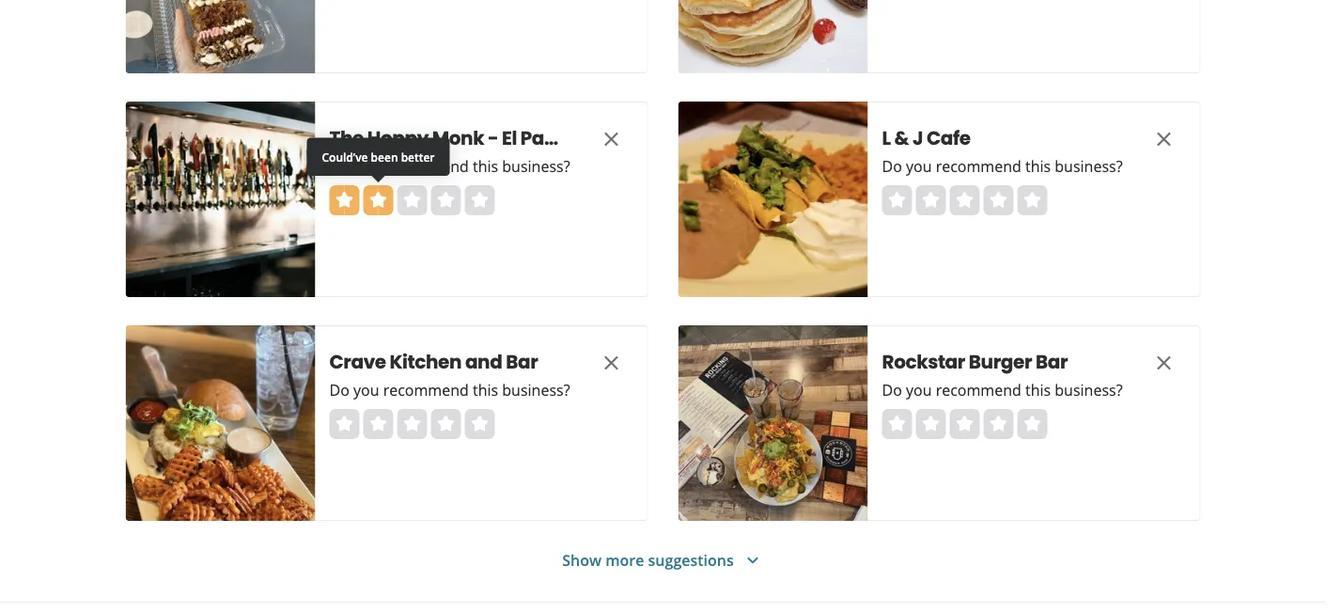 Task type: describe. For each thing, give the bounding box(es) containing it.
1 bar from the left
[[506, 349, 538, 375]]

you for crave
[[354, 380, 379, 400]]

photo of taft díaz image
[[679, 0, 868, 73]]

this down burger
[[1026, 380, 1052, 400]]

(no rating) image for burger
[[883, 409, 1048, 439]]

photo of crave kitchen and bar image
[[126, 325, 316, 521]]

24 chevron down v2 image
[[742, 549, 764, 572]]

dismiss card image for crave kitchen and bar
[[600, 352, 623, 374]]

you for rockstar
[[907, 380, 932, 400]]

and
[[465, 349, 503, 375]]

do you recommend this business? for cafe
[[883, 156, 1123, 176]]

2 star rating image
[[330, 185, 495, 215]]

business? for cafe
[[1055, 156, 1123, 176]]

paso
[[521, 125, 566, 151]]

burger
[[969, 349, 1033, 375]]

photo of the hoppy monk - el paso image
[[126, 102, 316, 297]]

cafe
[[927, 125, 971, 151]]

do you recommend this business? for bar
[[330, 380, 570, 400]]

crave kitchen and bar
[[330, 349, 538, 375]]

j
[[913, 125, 924, 151]]

-
[[488, 125, 499, 151]]

you for l
[[907, 156, 932, 176]]

el
[[502, 125, 517, 151]]

rockstar burger bar link
[[883, 349, 1118, 375]]

the hoppy monk - el paso link
[[330, 125, 566, 151]]

do for l
[[883, 156, 903, 176]]

recommend for kitchen
[[383, 380, 469, 400]]

show
[[563, 550, 602, 570]]

kitchen
[[390, 349, 462, 375]]

dismiss card image for rockstar burger bar
[[1153, 352, 1176, 374]]

business? for -
[[502, 156, 570, 176]]

do you recommend this business? for -
[[330, 156, 570, 176]]

&
[[895, 125, 909, 151]]

this for bar
[[473, 380, 499, 400]]

been
[[371, 149, 398, 165]]

photo of l & j cafe image
[[679, 102, 868, 297]]

dismiss card image for the hoppy monk - el paso
[[600, 128, 623, 151]]

l & j cafe
[[883, 125, 971, 151]]



Task type: locate. For each thing, give the bounding box(es) containing it.
do for the
[[330, 156, 350, 176]]

business? down paso
[[502, 156, 570, 176]]

recommend for &
[[936, 156, 1022, 176]]

show more suggestions button
[[563, 549, 764, 572]]

this down l & j cafe link
[[1026, 156, 1052, 176]]

do you recommend this business? down "crave kitchen and bar" link
[[330, 380, 570, 400]]

None radio
[[330, 185, 360, 215], [465, 185, 495, 215], [883, 185, 913, 215], [916, 185, 947, 215], [950, 185, 980, 215], [330, 409, 360, 439], [363, 409, 394, 439], [397, 409, 427, 439], [431, 409, 461, 439], [330, 185, 360, 215], [465, 185, 495, 215], [883, 185, 913, 215], [916, 185, 947, 215], [950, 185, 980, 215], [330, 409, 360, 439], [363, 409, 394, 439], [397, 409, 427, 439], [431, 409, 461, 439]]

1 horizontal spatial dismiss card image
[[1153, 352, 1176, 374]]

recommend down the hoppy monk - el paso
[[383, 156, 469, 176]]

this
[[473, 156, 499, 176], [1026, 156, 1052, 176], [473, 380, 499, 400], [1026, 380, 1052, 400]]

1 horizontal spatial bar
[[1036, 349, 1068, 375]]

rating element for burger
[[883, 409, 1048, 439]]

crave
[[330, 349, 386, 375]]

photo of frontera churros, coffee, & beer image
[[126, 0, 316, 73]]

rating element for hoppy
[[261, 138, 496, 215]]

recommend down kitchen
[[383, 380, 469, 400]]

do down the at top
[[330, 156, 350, 176]]

bar right burger
[[1036, 349, 1068, 375]]

you down j
[[907, 156, 932, 176]]

l & j cafe link
[[883, 125, 1118, 151]]

bar right and
[[506, 349, 538, 375]]

0 horizontal spatial bar
[[506, 349, 538, 375]]

2 dismiss card image from the left
[[1153, 128, 1176, 151]]

rating element
[[261, 138, 496, 215], [883, 185, 1048, 215], [330, 409, 495, 439], [883, 409, 1048, 439]]

rockstar burger bar
[[883, 349, 1068, 375]]

the
[[330, 125, 364, 151]]

rating element for kitchen
[[330, 409, 495, 439]]

recommend down rockstar burger bar
[[936, 380, 1022, 400]]

business?
[[502, 156, 570, 176], [1055, 156, 1123, 176], [502, 380, 570, 400], [1055, 380, 1123, 400]]

business? down rockstar burger bar link
[[1055, 380, 1123, 400]]

1 horizontal spatial dismiss card image
[[1153, 128, 1176, 151]]

(no rating) image
[[883, 185, 1048, 215], [330, 409, 495, 439], [883, 409, 1048, 439]]

do
[[330, 156, 350, 176], [883, 156, 903, 176], [330, 380, 350, 400], [883, 380, 903, 400]]

better
[[401, 149, 435, 165]]

hoppy
[[367, 125, 429, 151]]

(no rating) image down kitchen
[[330, 409, 495, 439]]

do you recommend this business? down burger
[[883, 380, 1123, 400]]

do down rockstar at the right of page
[[883, 380, 903, 400]]

you for the
[[354, 156, 379, 176]]

this down and
[[473, 380, 499, 400]]

1 dismiss card image from the left
[[600, 128, 623, 151]]

suggestions
[[648, 550, 734, 570]]

1 dismiss card image from the left
[[600, 352, 623, 374]]

(no rating) image for &
[[883, 185, 1048, 215]]

this for -
[[473, 156, 499, 176]]

rating element containing could've been better
[[261, 138, 496, 215]]

do for rockstar
[[883, 380, 903, 400]]

0 horizontal spatial dismiss card image
[[600, 128, 623, 151]]

rating element for &
[[883, 185, 1048, 215]]

could've been better tooltip
[[261, 138, 496, 176]]

business? down l & j cafe link
[[1055, 156, 1123, 176]]

do for crave
[[330, 380, 350, 400]]

dismiss card image for l & j cafe
[[1153, 128, 1176, 151]]

could've been better
[[322, 149, 435, 165]]

this for cafe
[[1026, 156, 1052, 176]]

2 dismiss card image from the left
[[1153, 352, 1176, 374]]

more
[[606, 550, 645, 570]]

this down "-"
[[473, 156, 499, 176]]

photo of rockstar burger bar image
[[679, 325, 868, 521]]

do down crave
[[330, 380, 350, 400]]

(no rating) image down rockstar burger bar
[[883, 409, 1048, 439]]

you down the at top
[[354, 156, 379, 176]]

2 bar from the left
[[1036, 349, 1068, 375]]

explore recent activity section section
[[126, 603, 1201, 613]]

crave kitchen and bar link
[[330, 349, 565, 375]]

(no rating) image down the cafe
[[883, 185, 1048, 215]]

do you recommend this business? down the hoppy monk - el paso link
[[330, 156, 570, 176]]

rockstar
[[883, 349, 966, 375]]

business? down and
[[502, 380, 570, 400]]

recommend for hoppy
[[383, 156, 469, 176]]

recommend
[[383, 156, 469, 176], [936, 156, 1022, 176], [383, 380, 469, 400], [936, 380, 1022, 400]]

bar
[[506, 349, 538, 375], [1036, 349, 1068, 375]]

recommend down l & j cafe link
[[936, 156, 1022, 176]]

(no rating) image for kitchen
[[330, 409, 495, 439]]

do you recommend this business?
[[330, 156, 570, 176], [883, 156, 1123, 176], [330, 380, 570, 400], [883, 380, 1123, 400]]

dismiss card image
[[600, 128, 623, 151], [1153, 128, 1176, 151]]

you
[[354, 156, 379, 176], [907, 156, 932, 176], [354, 380, 379, 400], [907, 380, 932, 400]]

you down rockstar at the right of page
[[907, 380, 932, 400]]

could've
[[322, 149, 368, 165]]

do you recommend this business? down l & j cafe link
[[883, 156, 1123, 176]]

business? for bar
[[502, 380, 570, 400]]

you down crave
[[354, 380, 379, 400]]

l
[[883, 125, 891, 151]]

monk
[[432, 125, 484, 151]]

None radio
[[363, 185, 394, 215], [397, 185, 427, 215], [431, 185, 461, 215], [984, 185, 1014, 215], [1018, 185, 1048, 215], [465, 409, 495, 439], [883, 409, 913, 439], [916, 409, 947, 439], [950, 409, 980, 439], [984, 409, 1014, 439], [1018, 409, 1048, 439], [363, 185, 394, 215], [397, 185, 427, 215], [431, 185, 461, 215], [984, 185, 1014, 215], [1018, 185, 1048, 215], [465, 409, 495, 439], [883, 409, 913, 439], [916, 409, 947, 439], [950, 409, 980, 439], [984, 409, 1014, 439], [1018, 409, 1048, 439]]

0 horizontal spatial dismiss card image
[[600, 352, 623, 374]]

dismiss card image
[[600, 352, 623, 374], [1153, 352, 1176, 374]]

do down l
[[883, 156, 903, 176]]

the hoppy monk - el paso
[[330, 125, 566, 151]]

recommend for burger
[[936, 380, 1022, 400]]

show more suggestions
[[563, 550, 734, 570]]



Task type: vqa. For each thing, say whether or not it's contained in the screenshot.
Kitchen's (no rating) image
yes



